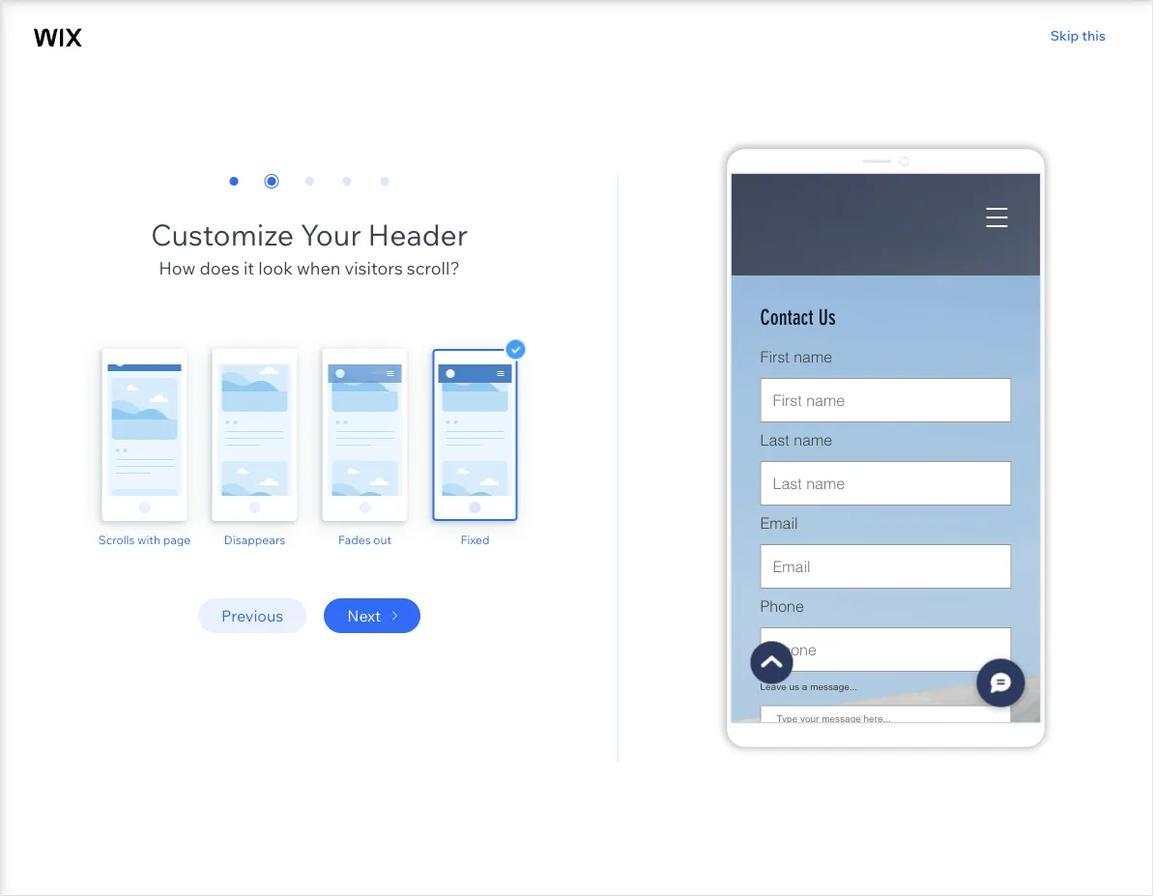 Task type: describe. For each thing, give the bounding box(es) containing it.
out
[[374, 532, 392, 547]]

it
[[244, 257, 255, 279]]

this
[[1083, 27, 1106, 44]]

with
[[138, 532, 161, 547]]

when
[[297, 257, 341, 279]]

skip this button
[[1039, 27, 1119, 44]]

your
[[301, 217, 362, 253]]

skip this
[[1051, 27, 1106, 44]]

page
[[163, 532, 191, 547]]

customize
[[151, 217, 294, 253]]

fades
[[338, 532, 371, 547]]

previous
[[221, 606, 284, 626]]

customize your header how does it look when visitors scroll?
[[151, 217, 468, 279]]

fixed
[[461, 532, 490, 547]]

next button
[[324, 599, 421, 634]]

scroll?
[[407, 257, 460, 279]]

visitors
[[345, 257, 403, 279]]

does
[[200, 257, 240, 279]]

scrolls with page
[[98, 532, 191, 547]]



Task type: locate. For each thing, give the bounding box(es) containing it.
disappears
[[224, 532, 285, 547]]

fades out
[[338, 532, 392, 547]]

skip
[[1051, 27, 1080, 44]]

previous button
[[198, 599, 307, 634]]

look
[[258, 257, 293, 279]]

header
[[368, 217, 468, 253]]

how
[[159, 257, 196, 279]]

scrolls
[[98, 532, 135, 547]]

next
[[347, 606, 381, 626]]



Task type: vqa. For each thing, say whether or not it's contained in the screenshot.
'Skip this' button
yes



